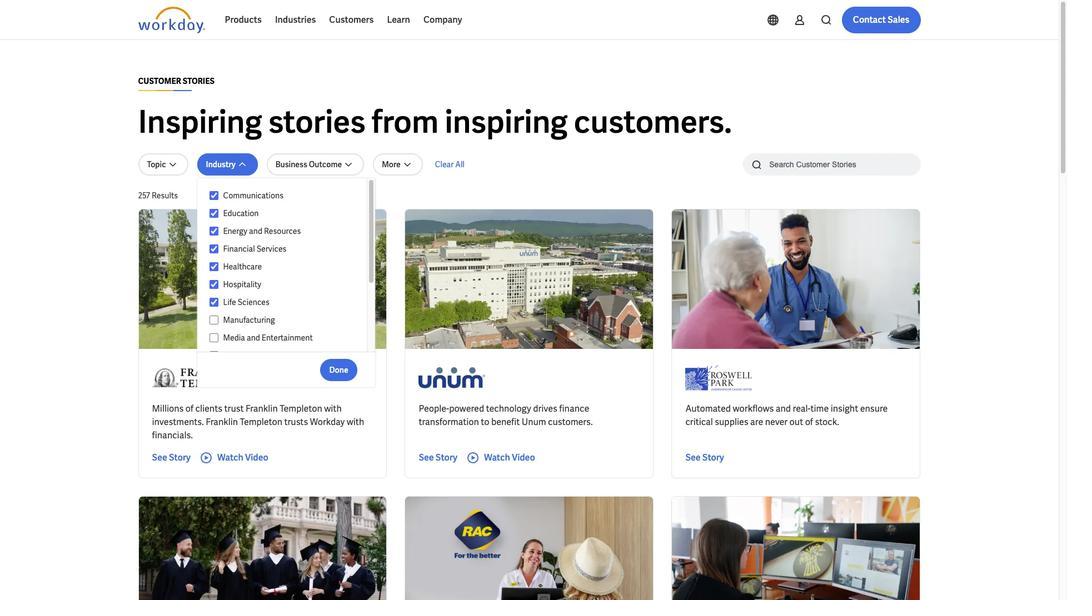Task type: vqa. For each thing, say whether or not it's contained in the screenshot.
you
no



Task type: describe. For each thing, give the bounding box(es) containing it.
of inside automated workflows and real-time insight ensure critical supplies are never out of stock.
[[806, 417, 814, 428]]

customers
[[329, 14, 374, 26]]

1 vertical spatial templeton
[[240, 417, 283, 428]]

hospitality
[[223, 280, 261, 290]]

of inside millions of clients trust franklin templeton with investments. franklin templeton trusts workday with financials.
[[186, 403, 194, 415]]

0 vertical spatial with
[[324, 403, 342, 415]]

0 horizontal spatial franklin
[[206, 417, 238, 428]]

nonprofit link
[[219, 349, 356, 363]]

business outcome
[[276, 160, 342, 170]]

automated workflows and real-time insight ensure critical supplies are never out of stock.
[[686, 403, 888, 428]]

customers. inside people-powered technology drives finance transformation to benefit unum customers.
[[548, 417, 593, 428]]

customer
[[138, 76, 181, 86]]

topic button
[[138, 153, 188, 176]]

industries button
[[269, 7, 323, 33]]

millions
[[152, 403, 184, 415]]

done
[[329, 365, 348, 375]]

products
[[225, 14, 262, 26]]

see story link for millions of clients trust franklin templeton with investments. franklin templeton trusts workday with financials.
[[152, 452, 191, 465]]

learn button
[[381, 7, 417, 33]]

energy and resources
[[223, 226, 301, 236]]

and inside automated workflows and real-time insight ensure critical supplies are never out of stock.
[[776, 403, 791, 415]]

business
[[276, 160, 308, 170]]

financial services
[[223, 244, 287, 254]]

hospitality link
[[219, 278, 356, 291]]

story for people-powered technology drives finance transformation to benefit unum customers.
[[436, 452, 458, 464]]

1 vertical spatial with
[[347, 417, 364, 428]]

257 results
[[138, 191, 178, 201]]

business outcome button
[[267, 153, 364, 176]]

3 see from the left
[[686, 452, 701, 464]]

watch for unum
[[484, 452, 510, 464]]

outcome
[[309, 160, 342, 170]]

contact sales
[[854, 14, 910, 26]]

257
[[138, 191, 150, 201]]

media and entertainment
[[223, 333, 313, 343]]

stock.
[[816, 417, 840, 428]]

transformation
[[419, 417, 479, 428]]

unum image
[[419, 363, 486, 394]]

3 see story from the left
[[686, 452, 725, 464]]

go to the homepage image
[[138, 7, 205, 33]]

energy
[[223, 226, 248, 236]]

contact
[[854, 14, 887, 26]]

communications link
[[219, 189, 356, 202]]

see story link for people-powered technology drives finance transformation to benefit unum customers.
[[419, 452, 458, 465]]

critical
[[686, 417, 713, 428]]

watch video link for franklin
[[200, 452, 269, 465]]

company
[[424, 14, 462, 26]]

watch video for unum
[[484, 452, 535, 464]]

insight
[[831, 403, 859, 415]]

to
[[481, 417, 490, 428]]

3 story from the left
[[703, 452, 725, 464]]

0 vertical spatial templeton
[[280, 403, 322, 415]]

ensure
[[861, 403, 888, 415]]

real-
[[793, 403, 811, 415]]

life
[[223, 298, 236, 308]]

services
[[257, 244, 287, 254]]

financials.
[[152, 430, 193, 442]]

clear all
[[435, 160, 465, 170]]

learn
[[387, 14, 410, 26]]

investments.
[[152, 417, 204, 428]]

people-powered technology drives finance transformation to benefit unum customers.
[[419, 403, 593, 428]]

clear
[[435, 160, 454, 170]]

supplies
[[715, 417, 749, 428]]

workday
[[310, 417, 345, 428]]

workflows
[[733, 403, 774, 415]]

story for millions of clients trust franklin templeton with investments. franklin templeton trusts workday with financials.
[[169, 452, 191, 464]]

see for people-powered technology drives finance transformation to benefit unum customers.
[[419, 452, 434, 464]]

communications
[[223, 191, 284, 201]]

media and entertainment link
[[219, 331, 356, 345]]

industry
[[206, 160, 236, 170]]

0 vertical spatial franklin
[[246, 403, 278, 415]]

financial
[[223, 244, 255, 254]]

are
[[751, 417, 764, 428]]

video for franklin
[[245, 452, 269, 464]]

more button
[[373, 153, 423, 176]]

sciences
[[238, 298, 270, 308]]

healthcare link
[[219, 260, 356, 274]]

see story for people-powered technology drives finance transformation to benefit unum customers.
[[419, 452, 458, 464]]

and for entertainment
[[247, 333, 260, 343]]



Task type: locate. For each thing, give the bounding box(es) containing it.
education link
[[219, 207, 356, 220]]

watch video down millions of clients trust franklin templeton with investments. franklin templeton trusts workday with financials.
[[217, 452, 269, 464]]

0 horizontal spatial watch
[[217, 452, 244, 464]]

of up investments.
[[186, 403, 194, 415]]

education
[[223, 209, 259, 219]]

1 horizontal spatial franklin
[[246, 403, 278, 415]]

2 horizontal spatial see
[[686, 452, 701, 464]]

see story link down transformation in the bottom left of the page
[[419, 452, 458, 465]]

clear all button
[[432, 153, 468, 176]]

inspiring
[[445, 102, 568, 142]]

life sciences
[[223, 298, 270, 308]]

see story link down critical
[[686, 452, 725, 465]]

see down the financials.
[[152, 452, 167, 464]]

and
[[249, 226, 262, 236], [247, 333, 260, 343], [776, 403, 791, 415]]

benefit
[[492, 417, 520, 428]]

stories
[[183, 76, 215, 86]]

video
[[245, 452, 269, 464], [512, 452, 535, 464]]

None checkbox
[[209, 280, 219, 290], [209, 298, 219, 308], [209, 333, 219, 343], [209, 280, 219, 290], [209, 298, 219, 308], [209, 333, 219, 343]]

see story for millions of clients trust franklin templeton with investments. franklin templeton trusts workday with financials.
[[152, 452, 191, 464]]

manufacturing link
[[219, 314, 356, 327]]

watch video link
[[200, 452, 269, 465], [467, 452, 535, 465]]

see story down transformation in the bottom left of the page
[[419, 452, 458, 464]]

see story link down the financials.
[[152, 452, 191, 465]]

inspiring stories from inspiring customers.
[[138, 102, 732, 142]]

Search Customer Stories text field
[[763, 155, 900, 174]]

see for millions of clients trust franklin templeton with investments. franklin templeton trusts workday with financials.
[[152, 452, 167, 464]]

and down manufacturing
[[247, 333, 260, 343]]

nonprofit
[[223, 351, 257, 361]]

1 watch from the left
[[217, 452, 244, 464]]

people-
[[419, 403, 449, 415]]

0 horizontal spatial of
[[186, 403, 194, 415]]

1 vertical spatial and
[[247, 333, 260, 343]]

1 horizontal spatial see story
[[419, 452, 458, 464]]

0 horizontal spatial story
[[169, 452, 191, 464]]

watch video down benefit
[[484, 452, 535, 464]]

resources
[[264, 226, 301, 236]]

1 horizontal spatial watch
[[484, 452, 510, 464]]

story down critical
[[703, 452, 725, 464]]

clients
[[196, 403, 223, 415]]

see down transformation in the bottom left of the page
[[419, 452, 434, 464]]

powered
[[449, 403, 484, 415]]

1 vertical spatial customers.
[[548, 417, 593, 428]]

franklin down trust at the left of page
[[206, 417, 238, 428]]

0 horizontal spatial see
[[152, 452, 167, 464]]

with up 'workday'
[[324, 403, 342, 415]]

0 horizontal spatial watch video link
[[200, 452, 269, 465]]

never
[[766, 417, 788, 428]]

1 horizontal spatial see story link
[[419, 452, 458, 465]]

watch video
[[217, 452, 269, 464], [484, 452, 535, 464]]

healthcare
[[223, 262, 262, 272]]

1 horizontal spatial watch video
[[484, 452, 535, 464]]

templeton up trusts
[[280, 403, 322, 415]]

company button
[[417, 7, 469, 33]]

2 horizontal spatial see story
[[686, 452, 725, 464]]

customer stories
[[138, 76, 215, 86]]

with right 'workday'
[[347, 417, 364, 428]]

see
[[152, 452, 167, 464], [419, 452, 434, 464], [686, 452, 701, 464]]

1 watch video from the left
[[217, 452, 269, 464]]

0 horizontal spatial see story link
[[152, 452, 191, 465]]

1 video from the left
[[245, 452, 269, 464]]

contact sales link
[[842, 7, 921, 33]]

2 watch video from the left
[[484, 452, 535, 464]]

watch for franklin
[[217, 452, 244, 464]]

1 see story from the left
[[152, 452, 191, 464]]

0 vertical spatial of
[[186, 403, 194, 415]]

0 horizontal spatial with
[[324, 403, 342, 415]]

0 horizontal spatial see story
[[152, 452, 191, 464]]

1 story from the left
[[169, 452, 191, 464]]

and for resources
[[249, 226, 262, 236]]

video down 'unum'
[[512, 452, 535, 464]]

0 vertical spatial and
[[249, 226, 262, 236]]

franklin
[[246, 403, 278, 415], [206, 417, 238, 428]]

3 see story link from the left
[[686, 452, 725, 465]]

watch video link down benefit
[[467, 452, 535, 465]]

2 story from the left
[[436, 452, 458, 464]]

media
[[223, 333, 245, 343]]

watch video link down millions of clients trust franklin templeton with investments. franklin templeton trusts workday with financials.
[[200, 452, 269, 465]]

roswell park comprehensive cancer center (roswell park cancer institute) image
[[686, 363, 753, 394]]

topic
[[147, 160, 166, 170]]

automated
[[686, 403, 731, 415]]

of right out
[[806, 417, 814, 428]]

see story down critical
[[686, 452, 725, 464]]

from
[[372, 102, 439, 142]]

inspiring
[[138, 102, 262, 142]]

customers button
[[323, 7, 381, 33]]

watch down benefit
[[484, 452, 510, 464]]

2 see from the left
[[419, 452, 434, 464]]

2 horizontal spatial see story link
[[686, 452, 725, 465]]

trusts
[[284, 417, 308, 428]]

finance
[[560, 403, 590, 415]]

templeton
[[280, 403, 322, 415], [240, 417, 283, 428]]

watch video link for unum
[[467, 452, 535, 465]]

all
[[456, 160, 465, 170]]

franklin templeton companies, llc image
[[152, 363, 250, 394]]

story down transformation in the bottom left of the page
[[436, 452, 458, 464]]

1 horizontal spatial story
[[436, 452, 458, 464]]

out
[[790, 417, 804, 428]]

1 vertical spatial franklin
[[206, 417, 238, 428]]

stories
[[268, 102, 366, 142]]

more
[[382, 160, 401, 170]]

millions of clients trust franklin templeton with investments. franklin templeton trusts workday with financials.
[[152, 403, 364, 442]]

of
[[186, 403, 194, 415], [806, 417, 814, 428]]

see story down the financials.
[[152, 452, 191, 464]]

story
[[169, 452, 191, 464], [436, 452, 458, 464], [703, 452, 725, 464]]

1 vertical spatial of
[[806, 417, 814, 428]]

and up never
[[776, 403, 791, 415]]

1 horizontal spatial watch video link
[[467, 452, 535, 465]]

1 horizontal spatial with
[[347, 417, 364, 428]]

1 see story link from the left
[[152, 452, 191, 465]]

drives
[[533, 403, 558, 415]]

1 horizontal spatial see
[[419, 452, 434, 464]]

0 vertical spatial customers.
[[574, 102, 732, 142]]

and up financial services
[[249, 226, 262, 236]]

2 horizontal spatial story
[[703, 452, 725, 464]]

franklin right trust at the left of page
[[246, 403, 278, 415]]

energy and resources link
[[219, 225, 356, 238]]

1 see from the left
[[152, 452, 167, 464]]

watch down millions of clients trust franklin templeton with investments. franklin templeton trusts workday with financials.
[[217, 452, 244, 464]]

2 see story link from the left
[[419, 452, 458, 465]]

watch video for franklin
[[217, 452, 269, 464]]

time
[[811, 403, 829, 415]]

None checkbox
[[209, 191, 219, 201], [209, 209, 219, 219], [209, 226, 219, 236], [209, 244, 219, 254], [209, 262, 219, 272], [209, 315, 219, 325], [209, 351, 219, 361], [209, 191, 219, 201], [209, 209, 219, 219], [209, 226, 219, 236], [209, 244, 219, 254], [209, 262, 219, 272], [209, 315, 219, 325], [209, 351, 219, 361]]

trust
[[224, 403, 244, 415]]

industries
[[275, 14, 316, 26]]

done button
[[321, 359, 357, 381]]

life sciences link
[[219, 296, 356, 309]]

customers.
[[574, 102, 732, 142], [548, 417, 593, 428]]

1 watch video link from the left
[[200, 452, 269, 465]]

results
[[152, 191, 178, 201]]

templeton down trust at the left of page
[[240, 417, 283, 428]]

industry button
[[197, 153, 258, 176]]

see story
[[152, 452, 191, 464], [419, 452, 458, 464], [686, 452, 725, 464]]

0 horizontal spatial video
[[245, 452, 269, 464]]

1 horizontal spatial video
[[512, 452, 535, 464]]

watch
[[217, 452, 244, 464], [484, 452, 510, 464]]

0 horizontal spatial watch video
[[217, 452, 269, 464]]

2 watch video link from the left
[[467, 452, 535, 465]]

video down millions of clients trust franklin templeton with investments. franklin templeton trusts workday with financials.
[[245, 452, 269, 464]]

unum
[[522, 417, 547, 428]]

products button
[[218, 7, 269, 33]]

2 see story from the left
[[419, 452, 458, 464]]

2 vertical spatial and
[[776, 403, 791, 415]]

entertainment
[[262, 333, 313, 343]]

2 watch from the left
[[484, 452, 510, 464]]

technology
[[486, 403, 532, 415]]

2 video from the left
[[512, 452, 535, 464]]

manufacturing
[[223, 315, 275, 325]]

sales
[[888, 14, 910, 26]]

see down critical
[[686, 452, 701, 464]]

1 horizontal spatial of
[[806, 417, 814, 428]]

video for unum
[[512, 452, 535, 464]]

story down the financials.
[[169, 452, 191, 464]]

financial services link
[[219, 242, 356, 256]]



